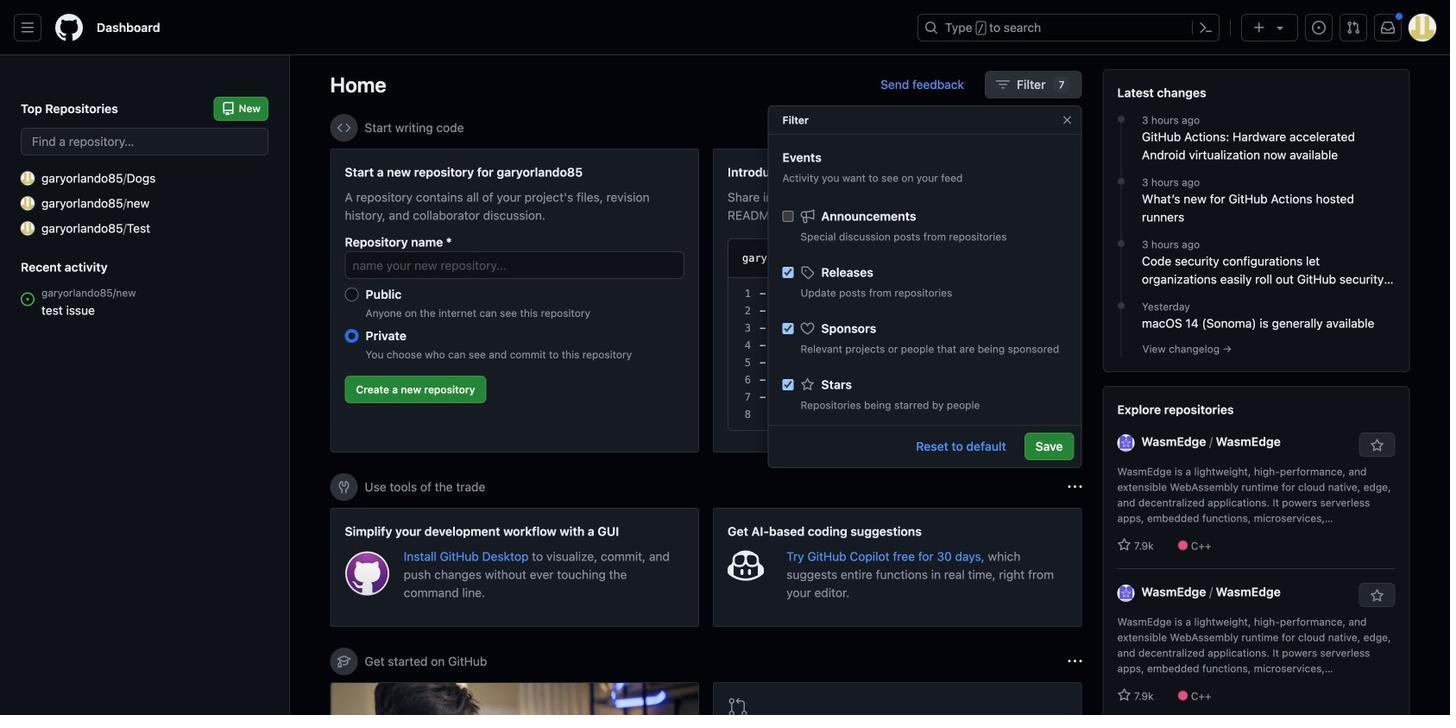 Task type: locate. For each thing, give the bounding box(es) containing it.
code image
[[337, 121, 351, 135]]

menu
[[769, 194, 1082, 650]]

None checkbox
[[783, 379, 794, 390]]

introduce yourself with a profile readme element
[[713, 149, 1082, 453]]

homepage image
[[55, 14, 83, 41]]

1 why am i seeing this? image from the top
[[1069, 121, 1082, 135]]

heart image
[[801, 322, 815, 335]]

star image for @wasmedge profile icon
[[1118, 538, 1132, 552]]

None radio
[[345, 288, 359, 301], [345, 329, 359, 343], [345, 288, 359, 301], [345, 329, 359, 343]]

filter image
[[997, 78, 1010, 92]]

None checkbox
[[783, 211, 794, 222], [783, 267, 794, 278], [783, 323, 794, 334], [783, 211, 794, 222], [783, 267, 794, 278], [783, 323, 794, 334]]

0 vertical spatial star image
[[1118, 538, 1132, 552]]

open issue image
[[21, 292, 35, 306]]

why am i seeing this? image
[[1069, 121, 1082, 135], [1069, 480, 1082, 494]]

@wasmedge profile image
[[1118, 584, 1135, 602]]

1 star image from the top
[[1118, 538, 1132, 552]]

0 vertical spatial why am i seeing this? image
[[1069, 121, 1082, 135]]

dogs image
[[21, 171, 35, 185]]

None submit
[[997, 246, 1053, 270]]

what is github? element
[[330, 682, 699, 715]]

1 dot fill image from the top
[[1115, 112, 1129, 126]]

new image
[[21, 196, 35, 210]]

megaphone image
[[801, 209, 815, 223]]

1 vertical spatial star image
[[1118, 688, 1132, 702]]

2 star image from the top
[[1118, 688, 1132, 702]]

star image
[[1118, 538, 1132, 552], [1118, 688, 1132, 702]]

git pull request image
[[1347, 21, 1361, 35]]

1 vertical spatial why am i seeing this? image
[[1069, 480, 1082, 494]]

2 dot fill image from the top
[[1115, 174, 1129, 188]]

tag image
[[801, 266, 815, 279]]

tools image
[[337, 480, 351, 494]]

4 dot fill image from the top
[[1115, 299, 1129, 313]]

close menu image
[[1061, 113, 1075, 127]]

star this repository image
[[1371, 439, 1385, 453]]

dot fill image
[[1115, 112, 1129, 126], [1115, 174, 1129, 188], [1115, 237, 1129, 250], [1115, 299, 1129, 313]]

issue opened image
[[1313, 21, 1326, 35]]

get ai-based coding suggestions element
[[713, 508, 1082, 627]]

git pull request image
[[728, 697, 749, 715]]

2 why am i seeing this? image from the top
[[1069, 480, 1082, 494]]

why am i seeing this? image
[[1069, 655, 1082, 668]]



Task type: describe. For each thing, give the bounding box(es) containing it.
star image for @wasmedge profile image
[[1118, 688, 1132, 702]]

why am i seeing this? image for get ai-based coding suggestions element on the bottom of page
[[1069, 480, 1082, 494]]

mortar board image
[[337, 655, 351, 668]]

star image
[[801, 378, 815, 392]]

simplify your development workflow with a gui element
[[330, 508, 699, 627]]

test image
[[21, 222, 35, 235]]

none submit inside introduce yourself with a profile readme element
[[997, 246, 1053, 270]]

command palette image
[[1199, 21, 1213, 35]]

@wasmedge profile image
[[1118, 434, 1135, 451]]

Find a repository… text field
[[21, 128, 269, 155]]

explore repositories navigation
[[1103, 386, 1411, 715]]

notifications image
[[1382, 21, 1396, 35]]

github desktop image
[[345, 551, 390, 596]]

star this repository image
[[1371, 589, 1385, 603]]

Top Repositories search field
[[21, 128, 269, 155]]

triangle down image
[[1274, 21, 1288, 35]]

why am i seeing this? image for introduce yourself with a profile readme element
[[1069, 121, 1082, 135]]

start a new repository element
[[330, 149, 699, 453]]

plus image
[[1253, 21, 1267, 35]]

what is github? image
[[331, 683, 699, 715]]

explore element
[[1103, 69, 1411, 715]]

name your new repository... text field
[[345, 251, 685, 279]]

3 dot fill image from the top
[[1115, 237, 1129, 250]]



Task type: vqa. For each thing, say whether or not it's contained in the screenshot.
TEXT BOX
no



